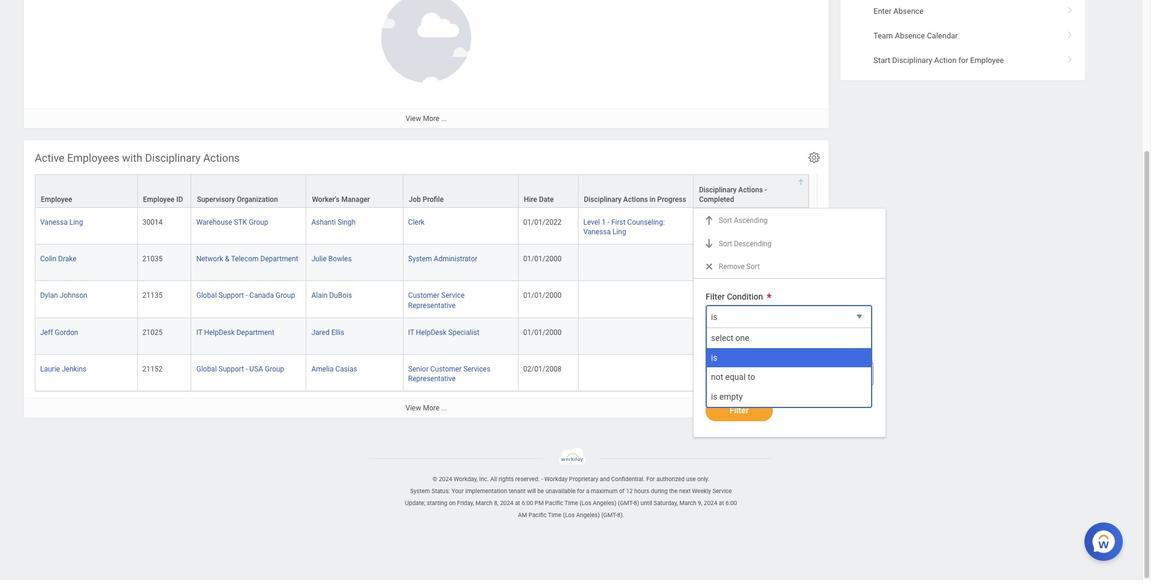Task type: describe. For each thing, give the bounding box(es) containing it.
cell for gordon
[[579, 318, 694, 355]]

tardy and absence penalty element
[[24, 0, 829, 128]]

12
[[626, 488, 633, 495]]

pm
[[535, 500, 544, 507]]

level 1 - first counseling: vanessa ling link
[[584, 216, 665, 236]]

jeff gordon
[[40, 328, 78, 337]]

- for level 1 - first counseling: jeff gordon
[[723, 328, 725, 337]]

8).
[[617, 512, 624, 519]]

weekly
[[692, 488, 711, 495]]

disciplinary actions in progress
[[584, 196, 687, 204]]

ashanti singh
[[312, 218, 356, 227]]

global for global support - usa group
[[196, 365, 217, 374]]

workday
[[545, 476, 568, 483]]

employee for employee id
[[143, 196, 175, 204]]

only.
[[698, 476, 710, 483]]

start disciplinary action for employee link
[[841, 48, 1086, 73]]

action
[[935, 56, 957, 65]]

saturday,
[[654, 500, 678, 507]]

21035
[[143, 255, 163, 263]]

01/01/2000 for system administrator
[[524, 255, 562, 263]]

2 vertical spatial sort
[[747, 263, 760, 271]]

01/01/2000 for customer service representative
[[524, 292, 562, 300]]

all
[[491, 476, 497, 483]]

1 for jenkins
[[717, 365, 721, 374]]

group for usa
[[265, 365, 284, 374]]

row containing dylan johnson
[[35, 282, 809, 318]]

starting
[[427, 500, 448, 507]]

empty
[[720, 392, 743, 402]]

- for level 1 - first counseling: vanessa ling
[[608, 218, 610, 227]]

sort for sort descending
[[719, 240, 733, 248]]

service inside © 2024 workday, inc. all rights reserved. - workday proprietary and confidential. for authorized use only. system status: your implementation tenant will be unavailable for a maximum of 12 hours during the next weekly service update; starting on friday, march 8, 2024 at 6:00 pm pacific time (los angeles) (gmt-8) until saturday, march 9, 2024 at 6:00 am pacific time (los angeles) (gmt-8).
[[713, 488, 732, 495]]

alain dubois link
[[312, 289, 352, 300]]

representative inside customer service representative
[[408, 301, 456, 310]]

sort ascending
[[719, 216, 768, 225]]

gordon inside 'level 1 - first counseling: jeff gordon'
[[699, 338, 722, 346]]

customer service representative link
[[408, 289, 465, 310]]

job
[[409, 196, 421, 204]]

inc.
[[479, 476, 489, 483]]

Value field
[[707, 363, 854, 385]]

0 vertical spatial johnson
[[60, 292, 88, 300]]

level for level 1 - first counseling: vanessa ling
[[584, 218, 600, 227]]

confidential.
[[612, 476, 645, 483]]

enter
[[874, 6, 892, 15]]

department inside 'it helpdesk department' link
[[237, 328, 275, 337]]

more for second view more ... link from the top of the page
[[423, 404, 440, 413]]

prompts image
[[857, 366, 871, 381]]

cell for drake
[[579, 245, 694, 282]]

row containing jeff gordon
[[35, 318, 809, 355]]

support for canada
[[219, 292, 244, 300]]

1 march from the left
[[476, 500, 493, 507]]

for inside list
[[959, 56, 969, 65]]

0 horizontal spatial vanessa
[[40, 218, 68, 227]]

date
[[539, 196, 554, 204]]

it helpdesk department link
[[196, 326, 275, 337]]

group inside warehouse stk group link
[[249, 218, 268, 227]]

singh
[[338, 218, 356, 227]]

the
[[670, 488, 678, 495]]

not
[[711, 373, 724, 382]]

is button
[[706, 305, 873, 330]]

8,
[[494, 500, 499, 507]]

vanessa ling link
[[40, 216, 83, 227]]

is for is element
[[711, 353, 718, 363]]

a
[[586, 488, 590, 495]]

actions for disciplinary actions in progress
[[624, 196, 648, 204]]

counseling: for colin
[[743, 255, 780, 263]]

laurie inside laurie jenkins link
[[40, 365, 60, 374]]

customer service representative
[[408, 292, 465, 310]]

absence for team
[[895, 31, 925, 40]]

- for disciplinary actions - completed
[[765, 186, 768, 194]]

job profile
[[409, 196, 444, 204]]

not equal to element
[[711, 372, 756, 383]]

0 vertical spatial angeles)
[[593, 500, 617, 507]]

ascending
[[734, 216, 768, 225]]

for
[[647, 476, 655, 483]]

disciplinary inside disciplinary actions - completed
[[699, 186, 737, 194]]

disciplinary up employee id "popup button"
[[145, 152, 201, 164]]

until
[[641, 500, 652, 507]]

2 horizontal spatial 2024
[[704, 500, 718, 507]]

employees
[[67, 152, 120, 164]]

1 for johnson
[[717, 292, 721, 300]]

will
[[527, 488, 536, 495]]

colin drake link
[[40, 253, 77, 263]]

chevron right image for start disciplinary action for employee
[[1063, 52, 1078, 64]]

0 vertical spatial (gmt-
[[618, 500, 634, 507]]

0 vertical spatial drake
[[58, 255, 77, 263]]

hire
[[524, 196, 537, 204]]

jared ellis link
[[312, 326, 345, 337]]

jeff inside jeff gordon link
[[40, 328, 53, 337]]

clerk
[[408, 218, 425, 227]]

it for it helpdesk specialist
[[408, 328, 414, 337]]

organization
[[237, 196, 278, 204]]

worker's manager button
[[307, 175, 403, 208]]

0 vertical spatial gordon
[[55, 328, 78, 337]]

reserved.
[[516, 476, 540, 483]]

network
[[196, 255, 223, 263]]

© 2024 workday, inc. all rights reserved. - workday proprietary and confidential. for authorized use only. system status: your implementation tenant will be unavailable for a maximum of 12 hours during the next weekly service update; starting on friday, march 8, 2024 at 6:00 pm pacific time (los angeles) (gmt-8) until saturday, march 9, 2024 at 6:00 am pacific time (los angeles) (gmt-8).
[[405, 476, 737, 519]]

1 vertical spatial angeles)
[[576, 512, 600, 519]]

level 1 - first counseling: colin drake link
[[699, 253, 798, 273]]

0 horizontal spatial ling
[[69, 218, 83, 227]]

enter absence link
[[841, 0, 1086, 23]]

arrow up image
[[798, 179, 805, 186]]

0 horizontal spatial 2024
[[439, 476, 452, 483]]

in
[[650, 196, 656, 204]]

employee inside list
[[971, 56, 1005, 65]]

julie bowles
[[312, 255, 352, 263]]

completed
[[699, 196, 734, 204]]

21135
[[143, 292, 163, 300]]

select one
[[711, 333, 750, 343]]

first for gordon
[[727, 328, 741, 337]]

configure active employees with disciplinary actions image
[[808, 151, 821, 164]]

ashanti
[[312, 218, 336, 227]]

colin inside the level 1 - first counseling: colin drake
[[782, 255, 798, 263]]

2 march from the left
[[680, 500, 697, 507]]

start disciplinary action for employee
[[874, 56, 1005, 65]]

hire date button
[[519, 175, 578, 208]]

0 vertical spatial (los
[[580, 500, 592, 507]]

active
[[35, 152, 65, 164]]

service inside customer service representative
[[441, 292, 465, 300]]

1 vertical spatial (los
[[563, 512, 575, 519]]

filter condition
[[706, 292, 763, 302]]

row containing laurie jenkins
[[35, 355, 809, 392]]

jared ellis
[[312, 328, 345, 337]]

active employees with disciplinary actions
[[35, 152, 240, 164]]

vanessa ling
[[40, 218, 83, 227]]

- inside © 2024 workday, inc. all rights reserved. - workday proprietary and confidential. for authorized use only. system status: your implementation tenant will be unavailable for a maximum of 12 hours during the next weekly service update; starting on friday, march 8, 2024 at 6:00 pm pacific time (los angeles) (gmt-8) until saturday, march 9, 2024 at 6:00 am pacific time (los angeles) (gmt-8).
[[542, 476, 543, 483]]

level for level 1 - first counseling: dylan johnson
[[699, 292, 715, 300]]

0 horizontal spatial jenkins
[[62, 365, 87, 374]]

- for level 1 - first counseling: colin drake
[[723, 255, 725, 263]]

1 horizontal spatial 2024
[[500, 500, 514, 507]]

ellis
[[331, 328, 345, 337]]

row containing vanessa ling
[[35, 208, 809, 245]]

to
[[748, 373, 756, 382]]

laurie jenkins link
[[40, 363, 87, 374]]

julie
[[312, 255, 327, 263]]

drake inside the level 1 - first counseling: colin drake
[[699, 265, 717, 273]]

global for global support - canada group
[[196, 292, 217, 300]]

canada
[[250, 292, 274, 300]]

equal
[[726, 373, 746, 382]]

1 colin from the left
[[40, 255, 56, 263]]

chevron right image for enter absence
[[1063, 2, 1078, 14]]

1 view more ... link from the top
[[24, 109, 829, 128]]

progress
[[658, 196, 687, 204]]

stk
[[234, 218, 247, 227]]

during
[[651, 488, 668, 495]]

view more ... inside active employees with disciplinary actions element
[[406, 404, 447, 413]]

hire date
[[524, 196, 554, 204]]

sort for sort ascending
[[719, 216, 733, 225]]

1 horizontal spatial time
[[565, 500, 578, 507]]

8)
[[634, 500, 639, 507]]

footer containing © 2024 workday, inc. all rights reserved. - workday proprietary and confidential. for authorized use only. system status: your implementation tenant will be unavailable for a maximum of 12 hours during the next weekly service update; starting on friday, march 8, 2024 at 6:00 pm pacific time (los angeles) (gmt-8) until saturday, march 9, 2024 at 6:00 am pacific time (los angeles) (gmt-8).
[[0, 448, 1143, 522]]

2 6:00 from the left
[[726, 500, 737, 507]]

descending
[[734, 240, 772, 248]]

worker's
[[312, 196, 340, 204]]



Task type: vqa. For each thing, say whether or not it's contained in the screenshot.
Dylan
yes



Task type: locate. For each thing, give the bounding box(es) containing it.
2 vertical spatial actions
[[624, 196, 648, 204]]

level for level 1 - first counseling: laurie jenkins
[[699, 365, 715, 374]]

select
[[711, 333, 734, 343]]

chevron right image inside enter absence link
[[1063, 2, 1078, 14]]

is for is empty
[[711, 392, 718, 402]]

filter inside button
[[730, 406, 749, 415]]

select one element
[[711, 333, 750, 344]]

filter condition list box
[[707, 329, 872, 407]]

be
[[538, 488, 544, 495]]

- down sort descending
[[723, 255, 725, 263]]

0 vertical spatial more
[[423, 115, 440, 123]]

dylan up jeff gordon link
[[40, 292, 58, 300]]

first
[[612, 218, 626, 227], [727, 255, 741, 263], [727, 292, 741, 300], [727, 328, 741, 337], [727, 365, 741, 374]]

cell for jenkins
[[579, 355, 694, 392]]

laurie jenkins
[[40, 365, 87, 374]]

helpdesk up global support - usa group link
[[204, 328, 235, 337]]

jeff up the value field
[[782, 328, 795, 337]]

manager
[[342, 196, 370, 204]]

0 horizontal spatial 6:00
[[522, 500, 533, 507]]

disciplinary inside popup button
[[584, 196, 622, 204]]

0 vertical spatial jenkins
[[62, 365, 87, 374]]

footer
[[0, 448, 1143, 522]]

0 horizontal spatial service
[[441, 292, 465, 300]]

chevron right image
[[1063, 27, 1078, 39]]

level 1 - first counseling: dylan johnson
[[699, 292, 800, 310]]

global down network
[[196, 292, 217, 300]]

6 row from the top
[[35, 355, 809, 392]]

- inside disciplinary actions - completed
[[765, 186, 768, 194]]

warehouse stk group link
[[196, 216, 268, 227]]

1 inside 'level 1 - first counseling: jeff gordon'
[[717, 328, 721, 337]]

at right 9,
[[719, 500, 724, 507]]

6:00 left pm
[[522, 500, 533, 507]]

1 6:00 from the left
[[522, 500, 533, 507]]

actions up ascending
[[739, 186, 763, 194]]

more inside tardy and absence penalty element
[[423, 115, 440, 123]]

counseling: inside 'level 1 - first counseling: jeff gordon'
[[743, 328, 780, 337]]

friday,
[[457, 500, 474, 507]]

level up value
[[699, 328, 715, 337]]

it up senior
[[408, 328, 414, 337]]

group inside global support - usa group link
[[265, 365, 284, 374]]

ling inside level 1 - first counseling: vanessa ling
[[613, 228, 626, 236]]

network & telecom department link
[[196, 253, 298, 263]]

- for level 1 - first counseling: dylan johnson
[[723, 292, 725, 300]]

0 horizontal spatial drake
[[58, 255, 77, 263]]

0 vertical spatial department
[[260, 255, 298, 263]]

level inside level 1 - first counseling: vanessa ling
[[584, 218, 600, 227]]

is empty element
[[711, 392, 743, 403]]

(gmt- down the maximum
[[602, 512, 617, 519]]

0 vertical spatial ...
[[441, 115, 447, 123]]

0 vertical spatial filter
[[706, 292, 725, 302]]

... for second view more ... link from the top of the page
[[441, 404, 447, 413]]

sort down completed
[[719, 216, 733, 225]]

actions inside disciplinary actions - completed
[[739, 186, 763, 194]]

... for first view more ... link from the top
[[441, 115, 447, 123]]

2 support from the top
[[219, 365, 244, 374]]

group right stk
[[249, 218, 268, 227]]

row up clerk link
[[35, 175, 809, 208]]

system inside active employees with disciplinary actions element
[[408, 255, 432, 263]]

filter down empty
[[730, 406, 749, 415]]

1 01/01/2000 from the top
[[524, 255, 562, 263]]

0 vertical spatial group
[[249, 218, 268, 227]]

employee up vanessa ling link
[[41, 196, 72, 204]]

... inside active employees with disciplinary actions element
[[441, 404, 447, 413]]

1 vertical spatial actions
[[739, 186, 763, 194]]

0 vertical spatial view more ... link
[[24, 109, 829, 128]]

worker's manager
[[312, 196, 370, 204]]

2 more from the top
[[423, 404, 440, 413]]

proprietary
[[569, 476, 599, 483]]

more for first view more ... link from the top
[[423, 115, 440, 123]]

2 horizontal spatial actions
[[739, 186, 763, 194]]

sort up remove
[[719, 240, 733, 248]]

actions inside popup button
[[624, 196, 648, 204]]

angeles) down "a"
[[576, 512, 600, 519]]

disciplinary actions - completed button
[[694, 175, 809, 208]]

counseling: for jeff
[[743, 328, 780, 337]]

jenkins down "jeff gordon"
[[62, 365, 87, 374]]

jeff inside 'level 1 - first counseling: jeff gordon'
[[782, 328, 795, 337]]

1 horizontal spatial jenkins
[[699, 375, 724, 383]]

1 horizontal spatial it
[[408, 328, 414, 337]]

0 vertical spatial global
[[196, 292, 217, 300]]

calendar
[[927, 31, 958, 40]]

level for level 1 - first counseling: jeff gordon
[[699, 328, 715, 337]]

is inside popup button
[[711, 312, 718, 322]]

1 vertical spatial for
[[577, 488, 585, 495]]

0 vertical spatial pacific
[[545, 500, 564, 507]]

johnson left "condition"
[[699, 301, 727, 310]]

row containing disciplinary actions - completed
[[35, 175, 809, 208]]

actions for disciplinary actions - completed
[[739, 186, 763, 194]]

- for global support - canada group
[[246, 292, 248, 300]]

2 row from the top
[[35, 208, 809, 245]]

profile
[[423, 196, 444, 204]]

4 row from the top
[[35, 282, 809, 318]]

row down it helpdesk specialist in the bottom left of the page
[[35, 355, 809, 392]]

1 vertical spatial (gmt-
[[602, 512, 617, 519]]

filter button
[[706, 400, 773, 421]]

2 view more ... from the top
[[406, 404, 447, 413]]

employee down team absence calendar link
[[971, 56, 1005, 65]]

1 vertical spatial is
[[711, 353, 718, 363]]

21152
[[143, 365, 163, 374]]

0 horizontal spatial actions
[[203, 152, 240, 164]]

department right telecom
[[260, 255, 298, 263]]

id
[[176, 196, 183, 204]]

level inside 'level 1 - first counseling: jeff gordon'
[[699, 328, 715, 337]]

1 vertical spatial sort
[[719, 240, 733, 248]]

pacific
[[545, 500, 564, 507], [529, 512, 547, 519]]

0 horizontal spatial (gmt-
[[602, 512, 617, 519]]

0 vertical spatial time
[[565, 500, 578, 507]]

chevron right image
[[1063, 2, 1078, 14], [1063, 52, 1078, 64]]

level 1 - first counseling: laurie jenkins link
[[699, 363, 802, 383]]

view for first view more ... link from the top
[[406, 115, 421, 123]]

disciplinary down team absence calendar
[[893, 56, 933, 65]]

unavailable
[[546, 488, 576, 495]]

0 horizontal spatial filter
[[706, 292, 725, 302]]

2 helpdesk from the left
[[416, 328, 447, 337]]

view inside active employees with disciplinary actions element
[[406, 404, 421, 413]]

one
[[736, 333, 750, 343]]

disciplinary actions - completed
[[699, 186, 768, 204]]

0 horizontal spatial at
[[515, 500, 520, 507]]

6:00 right 9,
[[726, 500, 737, 507]]

first for jenkins
[[727, 365, 741, 374]]

- inside level 1 - first counseling: dylan johnson
[[723, 292, 725, 300]]

colin drake
[[40, 255, 77, 263]]

representative inside senior customer services representative
[[408, 375, 456, 383]]

0 horizontal spatial johnson
[[60, 292, 88, 300]]

1 vertical spatial johnson
[[699, 301, 727, 310]]

angeles)
[[593, 500, 617, 507], [576, 512, 600, 519]]

it helpdesk department
[[196, 328, 275, 337]]

1 horizontal spatial dylan
[[782, 292, 800, 300]]

level down is element
[[699, 365, 715, 374]]

1 up value
[[717, 328, 721, 337]]

dubois
[[329, 292, 352, 300]]

1 vertical spatial department
[[237, 328, 275, 337]]

row up customer service representative link
[[35, 245, 809, 282]]

pacific down unavailable
[[545, 500, 564, 507]]

first for ling
[[612, 218, 626, 227]]

first inside level 1 - first counseling: laurie jenkins
[[727, 365, 741, 374]]

support left usa at the bottom
[[219, 365, 244, 374]]

2024 right ©
[[439, 476, 452, 483]]

dylan inside level 1 - first counseling: dylan johnson
[[782, 292, 800, 300]]

group inside global support - canada group 'link'
[[276, 292, 295, 300]]

1 vertical spatial gordon
[[699, 338, 722, 346]]

clerk link
[[408, 216, 425, 227]]

actions up the supervisory
[[203, 152, 240, 164]]

1 vertical spatial vanessa
[[584, 228, 611, 236]]

row down job profile
[[35, 208, 809, 245]]

1 horizontal spatial actions
[[624, 196, 648, 204]]

dialog containing filter condition
[[693, 208, 887, 438]]

1 chevron right image from the top
[[1063, 2, 1078, 14]]

1 vertical spatial filter
[[730, 406, 749, 415]]

level inside the level 1 - first counseling: colin drake
[[699, 255, 715, 263]]

0 horizontal spatial laurie
[[40, 365, 60, 374]]

job profile button
[[404, 175, 518, 208]]

- left one
[[723, 328, 725, 337]]

3 cell from the top
[[579, 318, 694, 355]]

and
[[600, 476, 610, 483]]

dylan inside dylan johnson link
[[40, 292, 58, 300]]

team
[[874, 31, 893, 40]]

0 vertical spatial is
[[711, 312, 718, 322]]

for left "a"
[[577, 488, 585, 495]]

absence for enter
[[894, 6, 924, 15]]

helpdesk for department
[[204, 328, 235, 337]]

tenant
[[509, 488, 526, 495]]

is up select
[[711, 312, 718, 322]]

laurie inside level 1 - first counseling: laurie jenkins
[[782, 365, 802, 374]]

level left remove
[[699, 255, 715, 263]]

2024 right 8,
[[500, 500, 514, 507]]

01/01/2022
[[524, 218, 562, 227]]

johnson inside level 1 - first counseling: dylan johnson
[[699, 301, 727, 310]]

- up the be
[[542, 476, 543, 483]]

1 for drake
[[717, 255, 721, 263]]

senior customer services representative
[[408, 365, 491, 383]]

it for it helpdesk department
[[196, 328, 202, 337]]

row up the it helpdesk specialist link
[[35, 282, 809, 318]]

disciplinary up completed
[[699, 186, 737, 194]]

march down implementation
[[476, 500, 493, 507]]

march
[[476, 500, 493, 507], [680, 500, 697, 507]]

level 1 - first counseling: laurie jenkins
[[699, 365, 802, 383]]

amelia casias link
[[312, 363, 357, 374]]

0 vertical spatial actions
[[203, 152, 240, 164]]

dylan johnson
[[40, 292, 88, 300]]

amelia
[[312, 365, 334, 374]]

0 vertical spatial chevron right image
[[1063, 2, 1078, 14]]

team absence calendar link
[[841, 23, 1086, 48]]

sort right remove
[[747, 263, 760, 271]]

level 1 - first counseling: colin drake
[[699, 255, 798, 273]]

cell for johnson
[[579, 282, 694, 318]]

2 global from the top
[[196, 365, 217, 374]]

vanessa down disciplinary actions in progress on the top of the page
[[584, 228, 611, 236]]

level for level 1 - first counseling: colin drake
[[699, 255, 715, 263]]

chevron right image up chevron right image
[[1063, 2, 1078, 14]]

group for canada
[[276, 292, 295, 300]]

condition
[[727, 292, 763, 302]]

2 jeff from the left
[[782, 328, 795, 337]]

- inside 'level 1 - first counseling: jeff gordon'
[[723, 328, 725, 337]]

1 support from the top
[[219, 292, 244, 300]]

0 vertical spatial customer
[[408, 292, 440, 300]]

row containing colin drake
[[35, 245, 809, 282]]

(los down unavailable
[[563, 512, 575, 519]]

department up usa at the bottom
[[237, 328, 275, 337]]

ling
[[69, 218, 83, 227], [613, 228, 626, 236]]

sort list box
[[694, 209, 886, 278]]

- for level 1 - first counseling: laurie jenkins
[[723, 365, 725, 374]]

2024 right 9,
[[704, 500, 718, 507]]

filter left "condition"
[[706, 292, 725, 302]]

0 horizontal spatial dylan
[[40, 292, 58, 300]]

helpdesk down customer service representative
[[416, 328, 447, 337]]

counseling: inside level 1 - first counseling: laurie jenkins
[[743, 365, 780, 374]]

1 vertical spatial global
[[196, 365, 217, 374]]

(gmt- down 12
[[618, 500, 634, 507]]

pacific down pm
[[529, 512, 547, 519]]

absence right the team
[[895, 31, 925, 40]]

is up 'not'
[[711, 353, 718, 363]]

1 horizontal spatial gordon
[[699, 338, 722, 346]]

0 vertical spatial ling
[[69, 218, 83, 227]]

9,
[[698, 500, 703, 507]]

counseling:
[[628, 218, 665, 227], [743, 255, 780, 263], [743, 292, 780, 300], [743, 328, 780, 337], [743, 365, 780, 374]]

representative down senior
[[408, 375, 456, 383]]

march left 9,
[[680, 500, 697, 507]]

1 vertical spatial view more ... link
[[24, 398, 829, 418]]

first inside level 1 - first counseling: vanessa ling
[[612, 218, 626, 227]]

implementation
[[465, 488, 507, 495]]

1 is from the top
[[711, 312, 718, 322]]

(los
[[580, 500, 592, 507], [563, 512, 575, 519]]

1 vertical spatial chevron right image
[[1063, 52, 1078, 64]]

usa
[[250, 365, 263, 374]]

1 ... from the top
[[441, 115, 447, 123]]

view more ... link
[[24, 109, 829, 128], [24, 398, 829, 418]]

service up the it helpdesk specialist link
[[441, 292, 465, 300]]

counseling: inside level 1 - first counseling: dylan johnson
[[743, 292, 780, 300]]

1 laurie from the left
[[40, 365, 60, 374]]

service right weekly on the right bottom of the page
[[713, 488, 732, 495]]

1 view from the top
[[406, 115, 421, 123]]

customer inside senior customer services representative
[[430, 365, 462, 374]]

of
[[619, 488, 625, 495]]

workday assistant region
[[1085, 518, 1128, 561]]

0 horizontal spatial time
[[548, 512, 562, 519]]

disciplinary inside list
[[893, 56, 933, 65]]

level inside level 1 - first counseling: dylan johnson
[[699, 292, 715, 300]]

is element
[[711, 352, 718, 364]]

chevron right image down chevron right image
[[1063, 52, 1078, 64]]

counseling: inside the level 1 - first counseling: colin drake
[[743, 255, 780, 263]]

jenkins down is element
[[699, 375, 724, 383]]

2 vertical spatial is
[[711, 392, 718, 402]]

casias
[[336, 365, 357, 374]]

maximum
[[591, 488, 618, 495]]

jenkins inside level 1 - first counseling: laurie jenkins
[[699, 375, 724, 383]]

angeles) down the maximum
[[593, 500, 617, 507]]

counseling: inside level 1 - first counseling: vanessa ling
[[628, 218, 665, 227]]

1 down sort descending
[[717, 255, 721, 263]]

level inside level 1 - first counseling: laurie jenkins
[[699, 365, 715, 374]]

for inside © 2024 workday, inc. all rights reserved. - workday proprietary and confidential. for authorized use only. system status: your implementation tenant will be unavailable for a maximum of 12 hours during the next weekly service update; starting on friday, march 8, 2024 at 6:00 pm pacific time (los angeles) (gmt-8) until saturday, march 9, 2024 at 6:00 am pacific time (los angeles) (gmt-8).
[[577, 488, 585, 495]]

customer right senior
[[430, 365, 462, 374]]

1 horizontal spatial filter
[[730, 406, 749, 415]]

drake left remove
[[699, 265, 717, 273]]

employee inside "popup button"
[[143, 196, 175, 204]]

employee for employee
[[41, 196, 72, 204]]

1 down disciplinary actions in progress on the top of the page
[[602, 218, 606, 227]]

2 is from the top
[[711, 353, 718, 363]]

view inside tardy and absence penalty element
[[406, 115, 421, 123]]

at down tenant
[[515, 500, 520, 507]]

3 is from the top
[[711, 392, 718, 402]]

1 inside the level 1 - first counseling: colin drake
[[717, 255, 721, 263]]

1 vertical spatial ...
[[441, 404, 447, 413]]

1 horizontal spatial vanessa
[[584, 228, 611, 236]]

2 at from the left
[[719, 500, 724, 507]]

gordon up laurie jenkins link
[[55, 328, 78, 337]]

2 horizontal spatial employee
[[971, 56, 1005, 65]]

group right the canada at the left of page
[[276, 292, 295, 300]]

is left empty
[[711, 392, 718, 402]]

- down disciplinary actions in progress on the top of the page
[[608, 218, 610, 227]]

support inside global support - usa group link
[[219, 365, 244, 374]]

level left "condition"
[[699, 292, 715, 300]]

0 vertical spatial system
[[408, 255, 432, 263]]

employee id button
[[138, 175, 191, 208]]

1 vertical spatial more
[[423, 404, 440, 413]]

customer inside customer service representative
[[408, 292, 440, 300]]

1 vertical spatial service
[[713, 488, 732, 495]]

2 view more ... link from the top
[[24, 398, 829, 418]]

1 horizontal spatial service
[[713, 488, 732, 495]]

drake up dylan johnson link at the left
[[58, 255, 77, 263]]

list
[[841, 0, 1086, 73]]

0 vertical spatial 01/01/2000
[[524, 255, 562, 263]]

warehouse stk group
[[196, 218, 268, 227]]

0 vertical spatial service
[[441, 292, 465, 300]]

1 helpdesk from the left
[[204, 328, 235, 337]]

2 view from the top
[[406, 404, 421, 413]]

counseling: for dylan
[[743, 292, 780, 300]]

2 colin from the left
[[782, 255, 798, 263]]

absence up team absence calendar
[[894, 6, 924, 15]]

first inside the level 1 - first counseling: colin drake
[[727, 255, 741, 263]]

0 vertical spatial representative
[[408, 301, 456, 310]]

1 more from the top
[[423, 115, 440, 123]]

1 vertical spatial ling
[[613, 228, 626, 236]]

1 horizontal spatial (gmt-
[[618, 500, 634, 507]]

1 for ling
[[602, 218, 606, 227]]

support left the canada at the left of page
[[219, 292, 244, 300]]

- inside the level 1 - first counseling: colin drake
[[723, 255, 725, 263]]

counseling: for laurie
[[743, 365, 780, 374]]

2 chevron right image from the top
[[1063, 52, 1078, 64]]

representative up the it helpdesk specialist link
[[408, 301, 456, 310]]

1 horizontal spatial (los
[[580, 500, 592, 507]]

filter for filter
[[730, 406, 749, 415]]

cell
[[579, 245, 694, 282], [579, 282, 694, 318], [579, 318, 694, 355], [579, 355, 694, 392]]

... inside tardy and absence penalty element
[[441, 115, 447, 123]]

1 representative from the top
[[408, 301, 456, 310]]

vanessa up colin drake link
[[40, 218, 68, 227]]

1 cell from the top
[[579, 245, 694, 282]]

- left "condition"
[[723, 292, 725, 300]]

1 dylan from the left
[[40, 292, 58, 300]]

1 inside level 1 - first counseling: laurie jenkins
[[717, 365, 721, 374]]

system up update;
[[410, 488, 430, 495]]

ling down employee 'popup button'
[[69, 218, 83, 227]]

filter for filter condition
[[706, 292, 725, 302]]

1 vertical spatial view more ...
[[406, 404, 447, 413]]

1 vertical spatial jenkins
[[699, 375, 724, 383]]

5 row from the top
[[35, 318, 809, 355]]

- left the canada at the left of page
[[246, 292, 248, 300]]

1 vertical spatial system
[[410, 488, 430, 495]]

vanessa inside level 1 - first counseling: vanessa ling
[[584, 228, 611, 236]]

active employees with disciplinary actions element
[[24, 140, 829, 418]]

first inside 'level 1 - first counseling: jeff gordon'
[[727, 328, 741, 337]]

level down disciplinary actions in progress on the top of the page
[[584, 218, 600, 227]]

workday,
[[454, 476, 478, 483]]

0 vertical spatial sort
[[719, 216, 733, 225]]

laurie down "jeff gordon"
[[40, 365, 60, 374]]

1 inside level 1 - first counseling: dylan johnson
[[717, 292, 721, 300]]

row up senior
[[35, 318, 809, 355]]

- inside level 1 - first counseling: vanessa ling
[[608, 218, 610, 227]]

(los down "a"
[[580, 500, 592, 507]]

helpdesk for specialist
[[416, 328, 447, 337]]

2 vertical spatial 01/01/2000
[[524, 328, 562, 337]]

2 01/01/2000 from the top
[[524, 292, 562, 300]]

1 vertical spatial representative
[[408, 375, 456, 383]]

1 inside level 1 - first counseling: vanessa ling
[[602, 218, 606, 227]]

2 laurie from the left
[[782, 365, 802, 374]]

system left administrator
[[408, 255, 432, 263]]

chevron right image inside start disciplinary action for employee link
[[1063, 52, 1078, 64]]

1 horizontal spatial for
[[959, 56, 969, 65]]

0 vertical spatial vanessa
[[40, 218, 68, 227]]

your
[[452, 488, 464, 495]]

01/01/2000
[[524, 255, 562, 263], [524, 292, 562, 300], [524, 328, 562, 337]]

johnson up jeff gordon link
[[60, 292, 88, 300]]

0 vertical spatial for
[[959, 56, 969, 65]]

view more ... inside tardy and absence penalty element
[[406, 115, 447, 123]]

enter absence
[[874, 6, 924, 15]]

1 vertical spatial absence
[[895, 31, 925, 40]]

- up ascending
[[765, 186, 768, 194]]

0 vertical spatial support
[[219, 292, 244, 300]]

supervisory organization
[[197, 196, 278, 204]]

4 cell from the top
[[579, 355, 694, 392]]

for right action
[[959, 56, 969, 65]]

first inside level 1 - first counseling: dylan johnson
[[727, 292, 741, 300]]

&
[[225, 255, 230, 263]]

1 view more ... from the top
[[406, 115, 447, 123]]

alain dubois
[[312, 292, 352, 300]]

department inside network & telecom department link
[[260, 255, 298, 263]]

2 it from the left
[[408, 328, 414, 337]]

1 horizontal spatial johnson
[[699, 301, 727, 310]]

1 horizontal spatial laurie
[[782, 365, 802, 374]]

disciplinary up level 1 - first counseling: vanessa ling link
[[584, 196, 622, 204]]

1 vertical spatial drake
[[699, 265, 717, 273]]

1 vertical spatial group
[[276, 292, 295, 300]]

2 representative from the top
[[408, 375, 456, 383]]

first for drake
[[727, 255, 741, 263]]

counseling: for vanessa
[[628, 218, 665, 227]]

value
[[706, 349, 727, 359]]

1 horizontal spatial colin
[[782, 255, 798, 263]]

1 for gordon
[[717, 328, 721, 337]]

laurie
[[40, 365, 60, 374], [782, 365, 802, 374]]

1 horizontal spatial march
[[680, 500, 697, 507]]

employee left id
[[143, 196, 175, 204]]

1 horizontal spatial helpdesk
[[416, 328, 447, 337]]

- left usa at the bottom
[[246, 365, 248, 374]]

2 vertical spatial group
[[265, 365, 284, 374]]

it
[[196, 328, 202, 337], [408, 328, 414, 337]]

telecom
[[231, 255, 259, 263]]

team absence calendar
[[874, 31, 958, 40]]

dialog
[[693, 208, 887, 438]]

supervisory organization button
[[192, 175, 306, 208]]

1 down is element
[[717, 365, 721, 374]]

1 it from the left
[[196, 328, 202, 337]]

global down it helpdesk department
[[196, 365, 217, 374]]

jenkins
[[62, 365, 87, 374], [699, 375, 724, 383]]

0 horizontal spatial helpdesk
[[204, 328, 235, 337]]

2 dylan from the left
[[782, 292, 800, 300]]

employee inside 'popup button'
[[41, 196, 72, 204]]

- inside level 1 - first counseling: laurie jenkins
[[723, 365, 725, 374]]

colin
[[40, 255, 56, 263], [782, 255, 798, 263]]

more inside active employees with disciplinary actions element
[[423, 404, 440, 413]]

1 jeff from the left
[[40, 328, 53, 337]]

1 row from the top
[[35, 175, 809, 208]]

gordon up value
[[699, 338, 722, 346]]

3 row from the top
[[35, 245, 809, 282]]

3 01/01/2000 from the top
[[524, 328, 562, 337]]

laurie right to
[[782, 365, 802, 374]]

1 vertical spatial pacific
[[529, 512, 547, 519]]

- inside 'link'
[[246, 292, 248, 300]]

2 cell from the top
[[579, 282, 694, 318]]

1 horizontal spatial at
[[719, 500, 724, 507]]

johnson
[[60, 292, 88, 300], [699, 301, 727, 310]]

©
[[433, 476, 438, 483]]

warehouse
[[196, 218, 232, 227]]

1 horizontal spatial 6:00
[[726, 500, 737, 507]]

list containing enter absence
[[841, 0, 1086, 73]]

bowles
[[329, 255, 352, 263]]

group right usa at the bottom
[[265, 365, 284, 374]]

am
[[518, 512, 527, 519]]

- for global support - usa group
[[246, 365, 248, 374]]

support inside global support - canada group 'link'
[[219, 292, 244, 300]]

global support - canada group
[[196, 292, 295, 300]]

1 global from the top
[[196, 292, 217, 300]]

view for second view more ... link from the top of the page
[[406, 404, 421, 413]]

first for johnson
[[727, 292, 741, 300]]

0 horizontal spatial gordon
[[55, 328, 78, 337]]

1 horizontal spatial drake
[[699, 265, 717, 273]]

2 ... from the top
[[441, 404, 447, 413]]

1 horizontal spatial ling
[[613, 228, 626, 236]]

row
[[35, 175, 809, 208], [35, 208, 809, 245], [35, 245, 809, 282], [35, 282, 809, 318], [35, 318, 809, 355], [35, 355, 809, 392]]

1 vertical spatial time
[[548, 512, 562, 519]]

actions left in
[[624, 196, 648, 204]]

it right 21025
[[196, 328, 202, 337]]

global inside 'link'
[[196, 292, 217, 300]]

1 at from the left
[[515, 500, 520, 507]]

support for usa
[[219, 365, 244, 374]]

jeff up laurie jenkins link
[[40, 328, 53, 337]]

0 horizontal spatial it
[[196, 328, 202, 337]]

system inside © 2024 workday, inc. all rights reserved. - workday proprietary and confidential. for authorized use only. system status: your implementation tenant will be unavailable for a maximum of 12 hours during the next weekly service update; starting on friday, march 8, 2024 at 6:00 pm pacific time (los angeles) (gmt-8) until saturday, march 9, 2024 at 6:00 am pacific time (los angeles) (gmt-8).
[[410, 488, 430, 495]]



